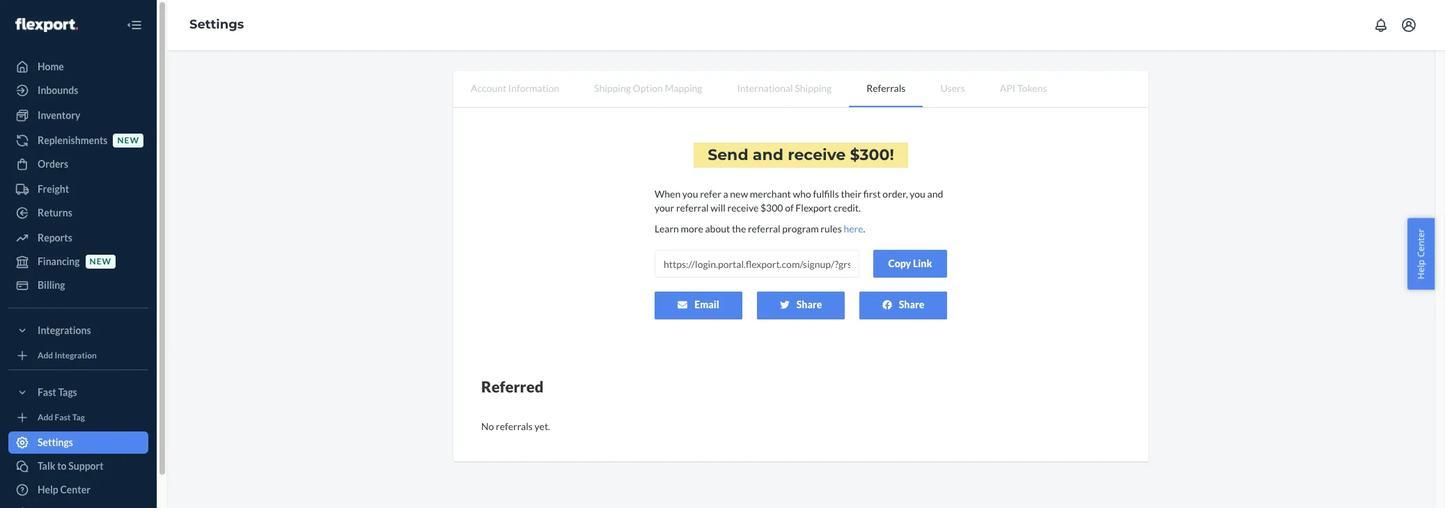 Task type: locate. For each thing, give the bounding box(es) containing it.
add integration link
[[8, 348, 148, 364]]

referrals
[[496, 421, 533, 433]]

fast left tag
[[55, 413, 71, 423]]

1 share from the left
[[797, 299, 822, 311]]

integration
[[55, 351, 97, 361]]

will
[[711, 202, 726, 214]]

talk
[[38, 460, 55, 472]]

0 horizontal spatial new
[[90, 257, 111, 267]]

0 horizontal spatial $300
[[761, 202, 783, 214]]

share right "facebook" image
[[899, 299, 925, 311]]

referrals tab
[[849, 71, 923, 107]]

0 vertical spatial add
[[38, 351, 53, 361]]

1 horizontal spatial share link
[[859, 292, 947, 320]]

$300 down merchant
[[761, 202, 783, 214]]

0 vertical spatial help
[[1415, 260, 1427, 280]]

add left integration
[[38, 351, 53, 361]]

1 horizontal spatial shipping
[[795, 82, 832, 94]]

financing
[[38, 256, 80, 267]]

1 shipping from the left
[[594, 82, 631, 94]]

home
[[38, 61, 64, 72]]

credit.
[[834, 202, 861, 214]]

here link
[[844, 223, 863, 235]]

0 vertical spatial receive
[[788, 146, 846, 164]]

new for financing
[[90, 257, 111, 267]]

2 add from the top
[[38, 413, 53, 423]]

and right order,
[[927, 188, 943, 200]]

mapping
[[665, 82, 702, 94]]

learn
[[655, 223, 679, 235]]

who
[[793, 188, 811, 200]]

1 horizontal spatial referral
[[748, 223, 781, 235]]

0 horizontal spatial shipping
[[594, 82, 631, 94]]

1 vertical spatial referral
[[748, 223, 781, 235]]

orders link
[[8, 153, 148, 176]]

you left the refer
[[682, 188, 698, 200]]

share for "facebook" image
[[899, 299, 925, 311]]

billing
[[38, 279, 65, 291]]

0 horizontal spatial receive
[[728, 202, 759, 214]]

referral up more at the left
[[676, 202, 709, 214]]

help
[[1415, 260, 1427, 280], [38, 484, 58, 496]]

0 horizontal spatial help
[[38, 484, 58, 496]]

1 horizontal spatial center
[[1415, 229, 1427, 257]]

1 vertical spatial settings
[[38, 437, 73, 449]]

1 vertical spatial receive
[[728, 202, 759, 214]]

tokens
[[1017, 82, 1047, 94]]

shipping left option
[[594, 82, 631, 94]]

you right order,
[[910, 188, 926, 200]]

0 horizontal spatial and
[[753, 146, 784, 164]]

1 horizontal spatial new
[[117, 135, 139, 146]]

0 vertical spatial new
[[117, 135, 139, 146]]

new right a
[[730, 188, 748, 200]]

shipping option mapping tab
[[577, 71, 720, 106]]

share for twitter icon in the bottom of the page
[[797, 299, 822, 311]]

2 shipping from the left
[[795, 82, 832, 94]]

international shipping tab
[[720, 71, 849, 106]]

help inside 'button'
[[1415, 260, 1427, 280]]

shipping inside tab
[[795, 82, 832, 94]]

api tokens tab
[[983, 71, 1065, 106]]

referral right the
[[748, 223, 781, 235]]

account information
[[471, 82, 559, 94]]

receive
[[788, 146, 846, 164], [728, 202, 759, 214]]

1 horizontal spatial help
[[1415, 260, 1427, 280]]

program
[[782, 223, 819, 235]]

1 vertical spatial new
[[730, 188, 748, 200]]

flexport
[[796, 202, 832, 214]]

inbounds link
[[8, 79, 148, 102]]

2 horizontal spatial new
[[730, 188, 748, 200]]

fast inside dropdown button
[[38, 387, 56, 398]]

email link
[[655, 292, 742, 320]]

receive up fulfills
[[788, 146, 846, 164]]

tab list
[[453, 71, 1149, 108]]

order,
[[883, 188, 908, 200]]

0 vertical spatial fast
[[38, 387, 56, 398]]

2 share from the left
[[899, 299, 925, 311]]

send
[[708, 146, 748, 164]]

0 horizontal spatial share
[[797, 299, 822, 311]]

1 horizontal spatial receive
[[788, 146, 846, 164]]

about
[[705, 223, 730, 235]]

1 share link from the left
[[757, 292, 845, 320]]

center
[[1415, 229, 1427, 257], [60, 484, 91, 496]]

help center
[[1415, 229, 1427, 280], [38, 484, 91, 496]]

receive inside when you refer a new merchant who fulfills their first order, you and your referral will receive
[[728, 202, 759, 214]]

envelope image
[[678, 300, 688, 310]]

$300
[[850, 146, 890, 164], [761, 202, 783, 214]]

home link
[[8, 56, 148, 78]]

1 vertical spatial and
[[927, 188, 943, 200]]

fulfills
[[813, 188, 839, 200]]

copy link
[[888, 258, 932, 270]]

0 vertical spatial help center
[[1415, 229, 1427, 280]]

0 vertical spatial settings
[[189, 17, 244, 32]]

close navigation image
[[126, 17, 143, 33]]

1 vertical spatial add
[[38, 413, 53, 423]]

0 vertical spatial referral
[[676, 202, 709, 214]]

shipping right international
[[795, 82, 832, 94]]

share link
[[757, 292, 845, 320], [859, 292, 947, 320]]

None text field
[[655, 250, 859, 278]]

account
[[471, 82, 506, 94]]

a
[[723, 188, 728, 200]]

$300 up first
[[850, 146, 890, 164]]

0 horizontal spatial referral
[[676, 202, 709, 214]]

shipping
[[594, 82, 631, 94], [795, 82, 832, 94]]

0 horizontal spatial settings link
[[8, 432, 148, 454]]

add integration
[[38, 351, 97, 361]]

open account menu image
[[1401, 17, 1417, 33]]

users tab
[[923, 71, 983, 106]]

fast left 'tags'
[[38, 387, 56, 398]]

1 vertical spatial settings link
[[8, 432, 148, 454]]

1 horizontal spatial and
[[927, 188, 943, 200]]

new
[[117, 135, 139, 146], [730, 188, 748, 200], [90, 257, 111, 267]]

2 vertical spatial new
[[90, 257, 111, 267]]

1 horizontal spatial settings
[[189, 17, 244, 32]]

settings link
[[189, 17, 244, 32], [8, 432, 148, 454]]

referral
[[676, 202, 709, 214], [748, 223, 781, 235]]

the
[[732, 223, 746, 235]]

returns link
[[8, 202, 148, 224]]

integrations
[[38, 325, 91, 336]]

add down the fast tags
[[38, 413, 53, 423]]

and
[[753, 146, 784, 164], [927, 188, 943, 200]]

fast
[[38, 387, 56, 398], [55, 413, 71, 423]]

talk to support button
[[8, 456, 148, 478]]

1 add from the top
[[38, 351, 53, 361]]

0 horizontal spatial share link
[[757, 292, 845, 320]]

0 horizontal spatial you
[[682, 188, 698, 200]]

you
[[682, 188, 698, 200], [910, 188, 926, 200]]

receive up the
[[728, 202, 759, 214]]

new up orders link
[[117, 135, 139, 146]]

1 you from the left
[[682, 188, 698, 200]]

and up merchant
[[753, 146, 784, 164]]

facebook image
[[882, 300, 892, 310]]

tag
[[72, 413, 85, 423]]

new inside when you refer a new merchant who fulfills their first order, you and your referral will receive
[[730, 188, 748, 200]]

new down reports link
[[90, 257, 111, 267]]

here
[[844, 223, 863, 235]]

share
[[797, 299, 822, 311], [899, 299, 925, 311]]

freight
[[38, 183, 69, 195]]

1 vertical spatial fast
[[55, 413, 71, 423]]

information
[[508, 82, 559, 94]]

0 vertical spatial $300
[[850, 146, 890, 164]]

returns
[[38, 207, 72, 219]]

rules
[[821, 223, 842, 235]]

1 vertical spatial help center
[[38, 484, 91, 496]]

their
[[841, 188, 862, 200]]

1 horizontal spatial you
[[910, 188, 926, 200]]

1 vertical spatial center
[[60, 484, 91, 496]]

1 horizontal spatial help center
[[1415, 229, 1427, 280]]

0 vertical spatial and
[[753, 146, 784, 164]]

reports link
[[8, 227, 148, 249]]

0 vertical spatial center
[[1415, 229, 1427, 257]]

yet.
[[535, 421, 550, 433]]

fast tags button
[[8, 382, 148, 404]]

more
[[681, 223, 703, 235]]

1 horizontal spatial settings link
[[189, 17, 244, 32]]

1 horizontal spatial share
[[899, 299, 925, 311]]

first
[[863, 188, 881, 200]]

settings
[[189, 17, 244, 32], [38, 437, 73, 449]]

freight link
[[8, 178, 148, 201]]

share right twitter icon in the bottom of the page
[[797, 299, 822, 311]]



Task type: vqa. For each thing, say whether or not it's contained in the screenshot.
the Wholesale Orders "Link"
no



Task type: describe. For each thing, give the bounding box(es) containing it.
add fast tag link
[[8, 410, 148, 426]]

no referrals yet.
[[481, 421, 550, 433]]

1 horizontal spatial $300
[[850, 146, 890, 164]]

reports
[[38, 232, 72, 244]]

copy link button
[[873, 250, 947, 278]]

integrations button
[[8, 320, 148, 342]]

2 share link from the left
[[859, 292, 947, 320]]

2 you from the left
[[910, 188, 926, 200]]

billing link
[[8, 274, 148, 297]]

flexport logo image
[[15, 18, 78, 32]]

0 vertical spatial settings link
[[189, 17, 244, 32]]

account information tab
[[453, 71, 577, 106]]

of
[[785, 202, 794, 214]]

email
[[695, 299, 719, 311]]

.
[[863, 223, 865, 235]]

to
[[57, 460, 67, 472]]

talk to support
[[38, 460, 104, 472]]

link
[[913, 258, 932, 270]]

$300 of flexport credit.
[[761, 202, 861, 214]]

inbounds
[[38, 84, 78, 96]]

orders
[[38, 158, 68, 170]]

your
[[655, 202, 674, 214]]

when you refer a new merchant who fulfills their first order, you and your referral will receive
[[655, 188, 943, 214]]

merchant
[[750, 188, 791, 200]]

shipping inside tab
[[594, 82, 631, 94]]

when
[[655, 188, 681, 200]]

inventory link
[[8, 104, 148, 127]]

open notifications image
[[1373, 17, 1390, 33]]

users
[[941, 82, 965, 94]]

tab list containing account information
[[453, 71, 1149, 108]]

twitter image
[[780, 300, 790, 310]]

add for add integration
[[38, 351, 53, 361]]

add for add fast tag
[[38, 413, 53, 423]]

referrals
[[867, 82, 906, 94]]

new for replenishments
[[117, 135, 139, 146]]

!
[[890, 146, 894, 164]]

option
[[633, 82, 663, 94]]

and inside when you refer a new merchant who fulfills their first order, you and your referral will receive
[[927, 188, 943, 200]]

replenishments
[[38, 134, 108, 146]]

center inside 'button'
[[1415, 229, 1427, 257]]

copy
[[888, 258, 911, 270]]

help center button
[[1408, 218, 1435, 290]]

help center inside 'button'
[[1415, 229, 1427, 280]]

no
[[481, 421, 494, 433]]

0 horizontal spatial center
[[60, 484, 91, 496]]

0 horizontal spatial settings
[[38, 437, 73, 449]]

api tokens
[[1000, 82, 1047, 94]]

1 vertical spatial $300
[[761, 202, 783, 214]]

support
[[68, 460, 104, 472]]

learn more about the referral program rules here .
[[655, 223, 865, 235]]

inventory
[[38, 109, 80, 121]]

api
[[1000, 82, 1016, 94]]

1 vertical spatial help
[[38, 484, 58, 496]]

referral inside when you refer a new merchant who fulfills their first order, you and your referral will receive
[[676, 202, 709, 214]]

0 horizontal spatial help center
[[38, 484, 91, 496]]

help center link
[[8, 479, 148, 501]]

international shipping
[[737, 82, 832, 94]]

tags
[[58, 387, 77, 398]]

add fast tag
[[38, 413, 85, 423]]

shipping option mapping
[[594, 82, 702, 94]]

send and receive $300 !
[[708, 146, 894, 164]]

referred
[[481, 378, 544, 396]]

fast tags
[[38, 387, 77, 398]]

refer
[[700, 188, 721, 200]]

international
[[737, 82, 793, 94]]



